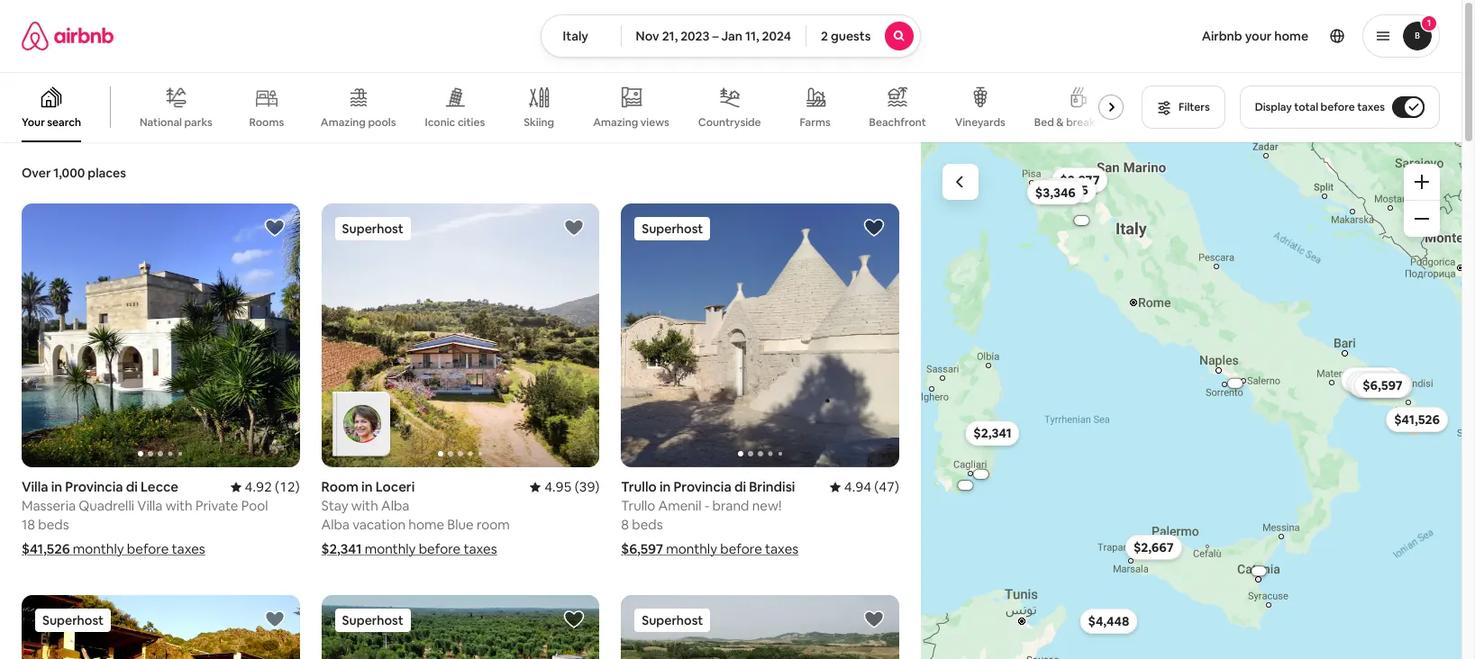 Task type: describe. For each thing, give the bounding box(es) containing it.
4.95 out of 5 average rating,  39 reviews image
[[530, 479, 599, 496]]

1 trullo from the top
[[621, 479, 657, 496]]

google image
[[925, 636, 985, 660]]

skiing
[[524, 115, 554, 130]]

with inside villa in provincia di lecce masseria quadrelli villa with private pool 18 beds $41,526 monthly before taxes
[[166, 498, 193, 515]]

airbnb your home link
[[1191, 17, 1319, 55]]

bed
[[1034, 115, 1054, 130]]

italy button
[[540, 14, 621, 58]]

&
[[1056, 115, 1064, 130]]

nov 21, 2023 – jan 11, 2024 button
[[621, 14, 807, 58]]

taxes inside villa in provincia di lecce masseria quadrelli villa with private pool 18 beds $41,526 monthly before taxes
[[172, 541, 205, 558]]

filters
[[1179, 100, 1210, 114]]

0 vertical spatial alba
[[381, 498, 410, 515]]

pools
[[368, 115, 396, 130]]

de/bkg
[[1099, 649, 1133, 659]]

before right total
[[1321, 100, 1355, 114]]

over 1,000 places
[[22, 165, 126, 181]]

$12,149 button
[[963, 470, 999, 479]]

$3,265 button
[[1040, 178, 1096, 203]]

brindisi
[[749, 479, 795, 496]]

your
[[22, 115, 45, 130]]

$2,341 inside the room in loceri stay with alba alba vacation home blue room $2,341 monthly before taxes
[[321, 541, 362, 558]]

room in loceri stay with alba alba vacation home blue room $2,341 monthly before taxes
[[321, 479, 510, 558]]

taxes right total
[[1357, 100, 1385, 114]]

$2,667
[[1134, 540, 1174, 556]]

add to wishlist: villa in provincia di lecce image
[[264, 217, 285, 239]]

italy
[[563, 28, 588, 44]]

4.95 (39)
[[544, 479, 599, 496]]

with inside the room in loceri stay with alba alba vacation home blue room $2,341 monthly before taxes
[[351, 498, 378, 515]]

monthly inside villa in provincia di lecce masseria quadrelli villa with private pool 18 beds $41,526 monthly before taxes
[[73, 541, 124, 558]]

2 guests button
[[806, 14, 921, 58]]

18
[[22, 517, 35, 534]]

$10,338
[[1358, 378, 1404, 394]]

$3,877
[[1060, 172, 1100, 188]]

provincia for amenil
[[674, 479, 731, 496]]

national
[[140, 115, 182, 130]]

airbnb
[[1202, 28, 1242, 44]]

$6,532
[[1355, 372, 1395, 388]]

geobasis-
[[1057, 649, 1099, 659]]

$3,795
[[1349, 372, 1388, 388]]

new!
[[752, 498, 782, 515]]

add to wishlist: room in loceri image
[[563, 217, 585, 239]]

2 guests
[[821, 28, 871, 44]]

nacional
[[1257, 649, 1292, 659]]

room
[[477, 517, 510, 534]]

keyboard shortcuts image
[[961, 650, 976, 659]]

google map
showing 20 stays. region
[[921, 142, 1462, 660]]

amenil
[[658, 498, 702, 515]]

1 vertical spatial alba
[[321, 517, 350, 534]]

1
[[1427, 17, 1431, 29]]

lecce
[[141, 479, 178, 496]]

zoom in image
[[1415, 175, 1429, 189]]

zoom out image
[[1415, 212, 1429, 226]]

monthly inside the room in loceri stay with alba alba vacation home blue room $2,341 monthly before taxes
[[365, 541, 416, 558]]

your
[[1245, 28, 1272, 44]]

search
[[47, 115, 81, 130]]

airbnb your home
[[1202, 28, 1308, 44]]

2024
[[762, 28, 791, 44]]

brand
[[712, 498, 749, 515]]

before inside the room in loceri stay with alba alba vacation home blue room $2,341 monthly before taxes
[[419, 541, 461, 558]]

di for lecce
[[126, 479, 138, 496]]

$2,341 inside $41,526 $2,341
[[973, 426, 1012, 442]]

beds inside villa in provincia di lecce masseria quadrelli villa with private pool 18 beds $41,526 monthly before taxes
[[38, 517, 69, 534]]

geogr.
[[1227, 649, 1254, 659]]

2
[[821, 28, 828, 44]]

(39)
[[575, 479, 599, 496]]

$2,667 button
[[1125, 535, 1182, 560]]

vineyards
[[955, 115, 1005, 130]]

$4,448 button
[[1080, 609, 1138, 634]]

beachfront
[[869, 115, 926, 130]]

$41,526 inside villa in provincia di lecce masseria quadrelli villa with private pool 18 beds $41,526 monthly before taxes
[[22, 541, 70, 558]]

$41,526 button
[[1386, 407, 1448, 433]]

add to wishlist: trullo in provincia di brindisi image
[[863, 217, 885, 239]]

$11,524 button
[[947, 481, 983, 490]]

your search
[[22, 115, 81, 130]]

breakfasts
[[1066, 115, 1121, 130]]

farms
[[800, 115, 831, 130]]

parks
[[184, 115, 213, 130]]

1 button
[[1363, 14, 1440, 58]]

1,000
[[53, 165, 85, 181]]

loceri
[[375, 479, 415, 496]]

amazing for amazing views
[[593, 115, 638, 130]]

11,
[[745, 28, 759, 44]]

$6,597 inside button
[[1363, 378, 1403, 394]]

nov
[[636, 28, 659, 44]]

places
[[88, 165, 126, 181]]

$12,594 button
[[1217, 379, 1253, 388]]

$2,924 button
[[1347, 372, 1404, 397]]

4.92 (12)
[[245, 479, 300, 496]]

4.94 out of 5 average rating,  47 reviews image
[[830, 479, 899, 496]]

terms
[[1403, 649, 1428, 659]]

$41,526 $2,341
[[973, 412, 1440, 442]]

rooms
[[249, 115, 284, 130]]

$3,346 button
[[1027, 180, 1084, 205]]

2023
[[681, 28, 710, 44]]

stay
[[321, 498, 348, 515]]

nov 21, 2023 – jan 11, 2024
[[636, 28, 791, 44]]

google,
[[1174, 649, 1205, 659]]



Task type: vqa. For each thing, say whether or not it's contained in the screenshot.
Airbnb your home
yes



Task type: locate. For each thing, give the bounding box(es) containing it.
with up vacation on the bottom of page
[[351, 498, 378, 515]]

use
[[1440, 649, 1456, 659]]

amazing views
[[593, 115, 669, 130]]

1 horizontal spatial beds
[[632, 517, 663, 534]]

0 horizontal spatial di
[[126, 479, 138, 496]]

provincia inside "trullo in provincia di brindisi trullo amenil - brand new! 8 beds $6,597 monthly before taxes"
[[674, 479, 731, 496]]

views
[[641, 115, 669, 130]]

0 horizontal spatial amazing
[[321, 115, 366, 130]]

0 vertical spatial trullo
[[621, 479, 657, 496]]

before down brand
[[720, 541, 762, 558]]

$41,526 inside $41,526 $2,341
[[1394, 412, 1440, 428]]

none search field containing italy
[[540, 14, 921, 58]]

8
[[621, 517, 629, 534]]

$2,341 up $12,149
[[973, 426, 1012, 442]]

4.92 out of 5 average rating,  12 reviews image
[[230, 479, 300, 496]]

monthly down vacation on the bottom of page
[[365, 541, 416, 558]]

in for room
[[361, 479, 373, 496]]

1 horizontal spatial monthly
[[365, 541, 416, 558]]

$6,597 button
[[1355, 373, 1411, 398]]

vacation
[[353, 517, 406, 534]]

room
[[321, 479, 359, 496]]

0 vertical spatial $6,597
[[1363, 378, 1403, 394]]

$3,795 button
[[1341, 367, 1396, 393]]

add to wishlist: trullo in san michele salentino image
[[563, 609, 585, 631]]

1 with from the left
[[166, 498, 193, 515]]

di
[[126, 479, 138, 496], [734, 479, 746, 496]]

1 vertical spatial villa
[[137, 498, 163, 515]]

villa
[[22, 479, 48, 496], [137, 498, 163, 515]]

1 vertical spatial $2,341
[[321, 541, 362, 558]]

1 in from the left
[[51, 479, 62, 496]]

1 provincia from the left
[[65, 479, 123, 496]]

0 vertical spatial $2,341
[[973, 426, 1012, 442]]

di left lecce
[[126, 479, 138, 496]]

before inside villa in provincia di lecce masseria quadrelli villa with private pool 18 beds $41,526 monthly before taxes
[[127, 541, 169, 558]]

0 horizontal spatial in
[[51, 479, 62, 496]]

beds down masseria
[[38, 517, 69, 534]]

home left blue
[[408, 517, 444, 534]]

0 horizontal spatial $2,341
[[321, 541, 362, 558]]

2 horizontal spatial monthly
[[666, 541, 717, 558]]

2 in from the left
[[361, 479, 373, 496]]

pool
[[241, 498, 268, 515]]

alba down loceri
[[381, 498, 410, 515]]

in inside "trullo in provincia di brindisi trullo amenil - brand new! 8 beds $6,597 monthly before taxes"
[[660, 479, 671, 496]]

$6,597 inside "trullo in provincia di brindisi trullo amenil - brand new! 8 beds $6,597 monthly before taxes"
[[621, 541, 663, 558]]

0 horizontal spatial alba
[[321, 517, 350, 534]]

provincia inside villa in provincia di lecce masseria quadrelli villa with private pool 18 beds $41,526 monthly before taxes
[[65, 479, 123, 496]]

taxes inside "trullo in provincia di brindisi trullo amenil - brand new! 8 beds $6,597 monthly before taxes"
[[765, 541, 799, 558]]

4.94
[[844, 479, 871, 496]]

trullo in provincia di brindisi trullo amenil - brand new! 8 beds $6,597 monthly before taxes
[[621, 479, 799, 558]]

1 horizontal spatial alba
[[381, 498, 410, 515]]

cities
[[458, 115, 485, 130]]

filters button
[[1142, 86, 1225, 129]]

2 horizontal spatial in
[[660, 479, 671, 496]]

0 vertical spatial home
[[1274, 28, 1308, 44]]

home inside the profile element
[[1274, 28, 1308, 44]]

1 horizontal spatial villa
[[137, 498, 163, 515]]

1 horizontal spatial $2,341
[[973, 426, 1012, 442]]

di for brindisi
[[734, 479, 746, 496]]

monthly down quadrelli
[[73, 541, 124, 558]]

add to wishlist: home in pantelleria image
[[264, 609, 285, 631]]

4.94 (47)
[[844, 479, 899, 496]]

0 horizontal spatial beds
[[38, 517, 69, 534]]

0 horizontal spatial monthly
[[73, 541, 124, 558]]

before
[[1321, 100, 1355, 114], [127, 541, 169, 558], [419, 541, 461, 558], [720, 541, 762, 558]]

group
[[0, 72, 1131, 142], [22, 204, 300, 468], [321, 204, 599, 468], [621, 204, 899, 468], [22, 596, 300, 660], [321, 596, 599, 660], [621, 596, 899, 660]]

display
[[1255, 100, 1292, 114]]

1 horizontal spatial with
[[351, 498, 378, 515]]

2 with from the left
[[351, 498, 378, 515]]

iconic
[[425, 115, 455, 130]]

3 monthly from the left
[[666, 541, 717, 558]]

(47)
[[874, 479, 899, 496]]

$2,341 button
[[965, 421, 1020, 446]]

0 horizontal spatial villa
[[22, 479, 48, 496]]

taxes down private
[[172, 541, 205, 558]]

with down lecce
[[166, 498, 193, 515]]

villa down lecce
[[137, 498, 163, 515]]

$41,526 down $6,597 button
[[1394, 412, 1440, 428]]

2 di from the left
[[734, 479, 746, 496]]

None search field
[[540, 14, 921, 58]]

in for trullo
[[660, 479, 671, 496]]

taxes
[[1357, 100, 1385, 114], [172, 541, 205, 558], [464, 541, 497, 558], [765, 541, 799, 558]]

$3,877 button
[[1052, 168, 1108, 193]]

1 vertical spatial trullo
[[621, 498, 655, 515]]

in for villa
[[51, 479, 62, 496]]

$12,149
[[972, 472, 990, 478]]

$3,265
[[1048, 182, 1088, 199]]

©2023
[[1028, 649, 1055, 659]]

map
[[987, 649, 1004, 659]]

1 di from the left
[[126, 479, 138, 496]]

private
[[195, 498, 238, 515]]

add to wishlist: farm stay in montaione image
[[863, 609, 885, 631]]

1 horizontal spatial in
[[361, 479, 373, 496]]

in right room
[[361, 479, 373, 496]]

monthly down 'amenil'
[[666, 541, 717, 558]]

2 provincia from the left
[[674, 479, 731, 496]]

2 monthly from the left
[[365, 541, 416, 558]]

$6,532 button
[[1347, 368, 1403, 393]]

0 vertical spatial $41,526
[[1394, 412, 1440, 428]]

1 vertical spatial home
[[408, 517, 444, 534]]

1 beds from the left
[[38, 517, 69, 534]]

di inside "trullo in provincia di brindisi trullo amenil - brand new! 8 beds $6,597 monthly before taxes"
[[734, 479, 746, 496]]

beds inside "trullo in provincia di brindisi trullo amenil - brand new! 8 beds $6,597 monthly before taxes"
[[632, 517, 663, 534]]

map data ©2023 geobasis-de/bkg (©2009), google, inst. geogr. nacional
[[987, 649, 1292, 659]]

di inside villa in provincia di lecce masseria quadrelli villa with private pool 18 beds $41,526 monthly before taxes
[[126, 479, 138, 496]]

countryside
[[698, 115, 761, 130]]

0 horizontal spatial $41,526
[[22, 541, 70, 558]]

0 horizontal spatial home
[[408, 517, 444, 534]]

terms of use
[[1403, 649, 1456, 659]]

of
[[1430, 649, 1438, 659]]

di up brand
[[734, 479, 746, 496]]

1 horizontal spatial $6,597
[[1363, 378, 1403, 394]]

provincia for quadrelli
[[65, 479, 123, 496]]

$3,346
[[1035, 184, 1076, 201]]

guests
[[831, 28, 871, 44]]

alba down the stay
[[321, 517, 350, 534]]

amazing left pools
[[321, 115, 366, 130]]

$6,597
[[1363, 378, 1403, 394], [621, 541, 663, 558]]

taxes inside the room in loceri stay with alba alba vacation home blue room $2,341 monthly before taxes
[[464, 541, 497, 558]]

1 horizontal spatial home
[[1274, 28, 1308, 44]]

0 horizontal spatial $6,597
[[621, 541, 663, 558]]

before inside "trullo in provincia di brindisi trullo amenil - brand new! 8 beds $6,597 monthly before taxes"
[[720, 541, 762, 558]]

total
[[1294, 100, 1318, 114]]

with
[[166, 498, 193, 515], [351, 498, 378, 515]]

$4,448
[[1088, 614, 1129, 630]]

national parks
[[140, 115, 213, 130]]

in up masseria
[[51, 479, 62, 496]]

(©2009),
[[1136, 649, 1171, 659]]

1 horizontal spatial $41,526
[[1394, 412, 1440, 428]]

data
[[1007, 649, 1026, 659]]

blue
[[447, 517, 474, 534]]

3 in from the left
[[660, 479, 671, 496]]

alba
[[381, 498, 410, 515], [321, 517, 350, 534]]

(12)
[[275, 479, 300, 496]]

villa up masseria
[[22, 479, 48, 496]]

amazing left views
[[593, 115, 638, 130]]

amazing
[[593, 115, 638, 130], [321, 115, 366, 130]]

$41,526 down the 18
[[22, 541, 70, 558]]

$2,341
[[973, 426, 1012, 442], [321, 541, 362, 558]]

provincia up quadrelli
[[65, 479, 123, 496]]

monthly inside "trullo in provincia di brindisi trullo amenil - brand new! 8 beds $6,597 monthly before taxes"
[[666, 541, 717, 558]]

in inside villa in provincia di lecce masseria quadrelli villa with private pool 18 beds $41,526 monthly before taxes
[[51, 479, 62, 496]]

–
[[712, 28, 719, 44]]

group containing national parks
[[0, 72, 1131, 142]]

masseria
[[22, 498, 76, 515]]

jan
[[721, 28, 743, 44]]

in inside the room in loceri stay with alba alba vacation home blue room $2,341 monthly before taxes
[[361, 479, 373, 496]]

bed & breakfasts
[[1034, 115, 1121, 130]]

villa in provincia di lecce masseria quadrelli villa with private pool 18 beds $41,526 monthly before taxes
[[22, 479, 268, 558]]

profile element
[[943, 0, 1440, 72]]

1 horizontal spatial amazing
[[593, 115, 638, 130]]

$2,924
[[1356, 376, 1396, 392]]

4.95
[[544, 479, 572, 496]]

21,
[[662, 28, 678, 44]]

taxes down "room"
[[464, 541, 497, 558]]

$11,524
[[957, 483, 974, 489]]

4.92
[[245, 479, 272, 496]]

taxes down new!
[[765, 541, 799, 558]]

$10,338 button
[[1350, 373, 1412, 398]]

quadrelli
[[79, 498, 134, 515]]

2 beds from the left
[[632, 517, 663, 534]]

1 vertical spatial $41,526
[[22, 541, 70, 558]]

0 horizontal spatial with
[[166, 498, 193, 515]]

in up 'amenil'
[[660, 479, 671, 496]]

monthly
[[73, 541, 124, 558], [365, 541, 416, 558], [666, 541, 717, 558]]

1 monthly from the left
[[73, 541, 124, 558]]

0 horizontal spatial provincia
[[65, 479, 123, 496]]

before down blue
[[419, 541, 461, 558]]

beds right 8
[[632, 517, 663, 534]]

before down quadrelli
[[127, 541, 169, 558]]

0 vertical spatial villa
[[22, 479, 48, 496]]

home inside the room in loceri stay with alba alba vacation home blue room $2,341 monthly before taxes
[[408, 517, 444, 534]]

provincia up the -
[[674, 479, 731, 496]]

$12,594
[[1226, 381, 1244, 387]]

home right your on the right top of the page
[[1274, 28, 1308, 44]]

trullo
[[621, 479, 657, 496], [621, 498, 655, 515]]

1 horizontal spatial di
[[734, 479, 746, 496]]

$2,341 down the stay
[[321, 541, 362, 558]]

amazing for amazing pools
[[321, 115, 366, 130]]

1 horizontal spatial provincia
[[674, 479, 731, 496]]

iconic cities
[[425, 115, 485, 130]]

2 trullo from the top
[[621, 498, 655, 515]]

1 vertical spatial $6,597
[[621, 541, 663, 558]]



